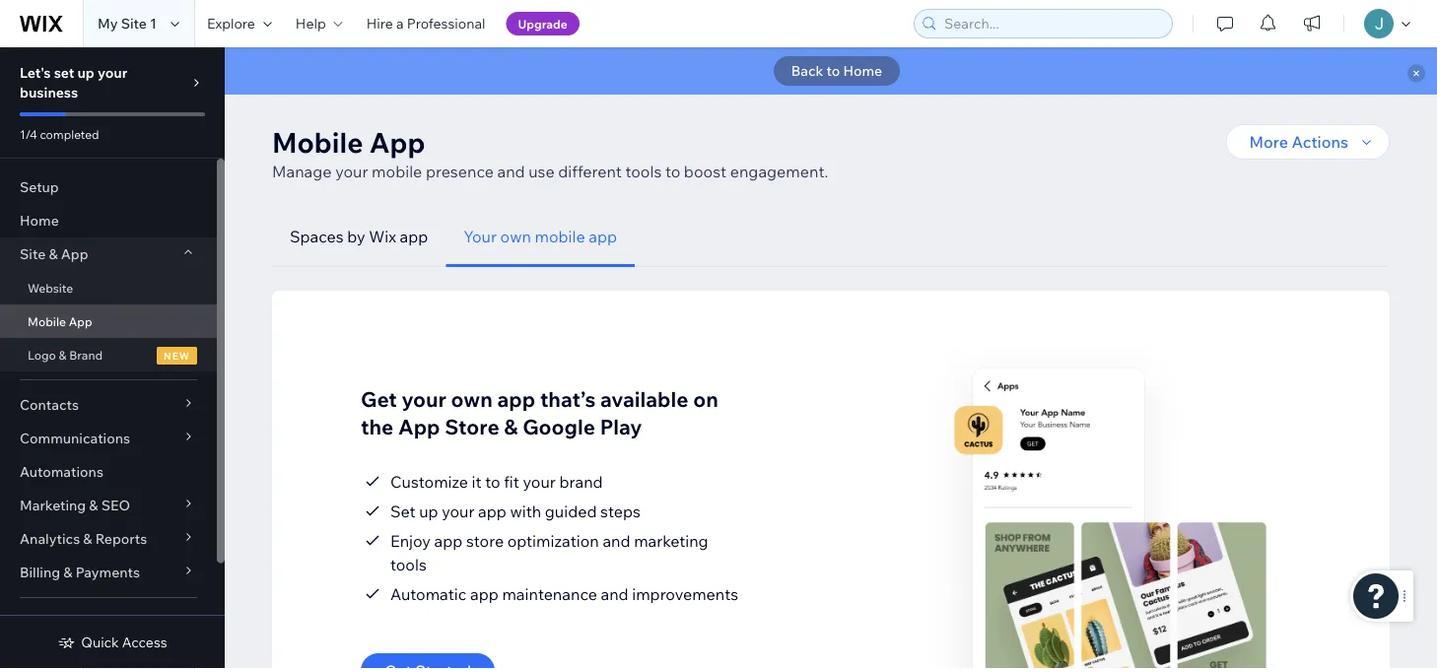 Task type: describe. For each thing, give the bounding box(es) containing it.
more actions button
[[1226, 124, 1390, 160]]

and inside mobile app manage your mobile presence and use different tools to boost engagement.
[[497, 162, 525, 181]]

website
[[28, 280, 73, 295]]

mobile for mobile app
[[28, 314, 66, 329]]

presence
[[426, 162, 494, 181]]

your own mobile app
[[464, 227, 617, 246]]

website link
[[0, 271, 217, 305]]

2 vertical spatial and
[[601, 585, 628, 604]]

hire a professional link
[[355, 0, 497, 47]]

logo
[[28, 347, 56, 362]]

app down store
[[470, 585, 499, 604]]

set
[[54, 64, 74, 81]]

your
[[464, 227, 497, 246]]

app inside spaces by wix app button
[[400, 227, 428, 246]]

app inside mobile app manage your mobile presence and use different tools to boost engagement.
[[369, 125, 425, 159]]

fit
[[504, 472, 519, 492]]

1/4 completed
[[20, 127, 99, 141]]

optimization
[[507, 531, 599, 551]]

back to home alert
[[225, 47, 1437, 95]]

marketing
[[634, 531, 708, 551]]

site inside dropdown button
[[20, 245, 46, 263]]

marketing & seo
[[20, 497, 130, 514]]

guided
[[545, 502, 597, 521]]

quick access button
[[58, 634, 167, 652]]

set
[[390, 502, 416, 521]]

access
[[122, 634, 167, 651]]

app inside get your own app that's available on the app store & google play
[[398, 413, 440, 440]]

brand
[[69, 347, 103, 362]]

store
[[466, 531, 504, 551]]

get your own app that's available on the app store & google play
[[361, 386, 718, 440]]

completed
[[40, 127, 99, 141]]

new
[[164, 349, 190, 362]]

spaces by wix app button
[[272, 207, 446, 267]]

analytics & reports
[[20, 530, 147, 548]]

enjoy
[[390, 531, 431, 551]]

marketing
[[20, 497, 86, 514]]

mobile for mobile app manage your mobile presence and use different tools to boost engagement.
[[272, 125, 363, 159]]

boost
[[684, 162, 727, 181]]

payments
[[76, 564, 140, 581]]

your down it
[[442, 502, 475, 521]]

own inside get your own app that's available on the app store & google play
[[451, 386, 493, 412]]

to inside mobile app manage your mobile presence and use different tools to boost engagement.
[[665, 162, 680, 181]]

brand
[[559, 472, 603, 492]]

professional
[[407, 15, 485, 32]]

business
[[20, 84, 78, 101]]

& for payments
[[63, 564, 72, 581]]

upgrade
[[518, 16, 568, 31]]

contacts button
[[0, 388, 217, 422]]

communications button
[[0, 422, 217, 455]]

tab list containing spaces by wix app
[[272, 207, 1390, 267]]

back to home
[[791, 62, 882, 79]]

home inside home link
[[20, 212, 59, 229]]

analytics & reports button
[[0, 522, 217, 556]]

communications
[[20, 430, 130, 447]]

settings link
[[0, 606, 217, 640]]

& for seo
[[89, 497, 98, 514]]

to inside the customize it to fit your brand set up your app with guided steps enjoy app store optimization and marketing tools automatic app maintenance and improvements
[[485, 472, 500, 492]]

on
[[693, 386, 718, 412]]

store
[[445, 413, 499, 440]]

help
[[296, 15, 326, 32]]

hire a professional
[[366, 15, 485, 32]]

automations
[[20, 463, 103, 481]]

more actions
[[1249, 132, 1348, 152]]

setup
[[20, 178, 59, 196]]

0 vertical spatial site
[[121, 15, 147, 32]]

manage
[[272, 162, 332, 181]]

a
[[396, 15, 404, 32]]

& for reports
[[83, 530, 92, 548]]

your right fit
[[523, 472, 556, 492]]

app inside get your own app that's available on the app store & google play
[[497, 386, 535, 412]]

automatic
[[390, 585, 467, 604]]

home link
[[0, 204, 217, 238]]

your inside get your own app that's available on the app store & google play
[[402, 386, 446, 412]]

setup link
[[0, 171, 217, 204]]

steps
[[600, 502, 641, 521]]

my
[[98, 15, 118, 32]]

back
[[791, 62, 823, 79]]



Task type: locate. For each thing, give the bounding box(es) containing it.
available
[[600, 386, 689, 412]]

1 vertical spatial home
[[20, 212, 59, 229]]

and down steps
[[603, 531, 630, 551]]

2 horizontal spatial to
[[827, 62, 840, 79]]

2 vertical spatial to
[[485, 472, 500, 492]]

maintenance
[[502, 585, 597, 604]]

tools right different
[[625, 162, 662, 181]]

Search... field
[[938, 10, 1166, 37]]

up
[[77, 64, 94, 81], [419, 502, 438, 521]]

1 vertical spatial to
[[665, 162, 680, 181]]

marketing & seo button
[[0, 489, 217, 522]]

site up website
[[20, 245, 46, 263]]

billing
[[20, 564, 60, 581]]

get
[[361, 386, 397, 412]]

& inside "site & app" dropdown button
[[49, 245, 58, 263]]

mobile inside mobile app manage your mobile presence and use different tools to boost engagement.
[[272, 125, 363, 159]]

spaces
[[290, 227, 344, 246]]

help button
[[284, 0, 355, 47]]

& inside 'marketing & seo' popup button
[[89, 497, 98, 514]]

0 vertical spatial and
[[497, 162, 525, 181]]

0 horizontal spatial mobile
[[28, 314, 66, 329]]

1 vertical spatial mobile
[[28, 314, 66, 329]]

tab list
[[272, 207, 1390, 267]]

app right the
[[398, 413, 440, 440]]

0 vertical spatial mobile
[[272, 125, 363, 159]]

more
[[1249, 132, 1288, 152]]

your right "get"
[[402, 386, 446, 412]]

& for app
[[49, 245, 58, 263]]

analytics
[[20, 530, 80, 548]]

your right manage on the left of page
[[335, 162, 368, 181]]

app up store
[[478, 502, 507, 521]]

billing & payments button
[[0, 556, 217, 589]]

1 horizontal spatial up
[[419, 502, 438, 521]]

tools down enjoy
[[390, 555, 427, 575]]

1 vertical spatial own
[[451, 386, 493, 412]]

&
[[49, 245, 58, 263], [59, 347, 66, 362], [504, 413, 518, 440], [89, 497, 98, 514], [83, 530, 92, 548], [63, 564, 72, 581]]

different
[[558, 162, 622, 181]]

0 vertical spatial own
[[500, 227, 531, 246]]

mobile up manage on the left of page
[[272, 125, 363, 159]]

site & app button
[[0, 238, 217, 271]]

mobile down use
[[535, 227, 585, 246]]

0 vertical spatial to
[[827, 62, 840, 79]]

app
[[400, 227, 428, 246], [589, 227, 617, 246], [497, 386, 535, 412], [478, 502, 507, 521], [434, 531, 463, 551], [470, 585, 499, 604]]

site left 1
[[121, 15, 147, 32]]

1 horizontal spatial mobile
[[535, 227, 585, 246]]

mobile inside sidebar element
[[28, 314, 66, 329]]

up inside the customize it to fit your brand set up your app with guided steps enjoy app store optimization and marketing tools automatic app maintenance and improvements
[[419, 502, 438, 521]]

hire
[[366, 15, 393, 32]]

home inside "back to home" button
[[843, 62, 882, 79]]

app
[[369, 125, 425, 159], [61, 245, 88, 263], [69, 314, 92, 329], [398, 413, 440, 440]]

sidebar element
[[0, 47, 225, 669]]

1 horizontal spatial own
[[500, 227, 531, 246]]

& left reports at the bottom left
[[83, 530, 92, 548]]

play
[[600, 413, 642, 440]]

logo & brand
[[28, 347, 103, 362]]

mobile app link
[[0, 305, 217, 338]]

& for brand
[[59, 347, 66, 362]]

app inside the your own mobile app 'button'
[[589, 227, 617, 246]]

1 horizontal spatial mobile
[[272, 125, 363, 159]]

to
[[827, 62, 840, 79], [665, 162, 680, 181], [485, 472, 500, 492]]

contacts
[[20, 396, 79, 413]]

google
[[523, 413, 595, 440]]

explore
[[207, 15, 255, 32]]

0 vertical spatial tools
[[625, 162, 662, 181]]

site
[[121, 15, 147, 32], [20, 245, 46, 263]]

& right billing
[[63, 564, 72, 581]]

0 horizontal spatial home
[[20, 212, 59, 229]]

0 horizontal spatial own
[[451, 386, 493, 412]]

quick access
[[81, 634, 167, 651]]

own up store on the left
[[451, 386, 493, 412]]

0 horizontal spatial up
[[77, 64, 94, 81]]

that's
[[540, 386, 596, 412]]

app up google
[[497, 386, 535, 412]]

your own mobile app button
[[446, 207, 635, 267]]

1 vertical spatial mobile
[[535, 227, 585, 246]]

1 horizontal spatial tools
[[625, 162, 662, 181]]

tools inside mobile app manage your mobile presence and use different tools to boost engagement.
[[625, 162, 662, 181]]

app left store
[[434, 531, 463, 551]]

mobile left presence
[[372, 162, 422, 181]]

automations link
[[0, 455, 217, 489]]

mobile
[[272, 125, 363, 159], [28, 314, 66, 329]]

0 vertical spatial up
[[77, 64, 94, 81]]

your
[[98, 64, 127, 81], [335, 162, 368, 181], [402, 386, 446, 412], [523, 472, 556, 492], [442, 502, 475, 521]]

use
[[529, 162, 555, 181]]

it
[[472, 472, 482, 492]]

app up brand
[[69, 314, 92, 329]]

settings
[[20, 614, 74, 631]]

1 horizontal spatial home
[[843, 62, 882, 79]]

and
[[497, 162, 525, 181], [603, 531, 630, 551], [601, 585, 628, 604]]

& inside analytics & reports dropdown button
[[83, 530, 92, 548]]

1/4
[[20, 127, 37, 141]]

improvements
[[632, 585, 738, 604]]

0 vertical spatial home
[[843, 62, 882, 79]]

up inside let's set up your business
[[77, 64, 94, 81]]

app up wix
[[369, 125, 425, 159]]

site & app
[[20, 245, 88, 263]]

with
[[510, 502, 541, 521]]

actions
[[1292, 132, 1348, 152]]

app up website
[[61, 245, 88, 263]]

home down setup
[[20, 212, 59, 229]]

1 horizontal spatial to
[[665, 162, 680, 181]]

mobile app
[[28, 314, 92, 329]]

1 vertical spatial site
[[20, 245, 46, 263]]

& inside billing & payments 'popup button'
[[63, 564, 72, 581]]

your inside let's set up your business
[[98, 64, 127, 81]]

your inside mobile app manage your mobile presence and use different tools to boost engagement.
[[335, 162, 368, 181]]

customize
[[390, 472, 468, 492]]

by
[[347, 227, 365, 246]]

& right logo
[[59, 347, 66, 362]]

own right your
[[500, 227, 531, 246]]

upgrade button
[[506, 12, 579, 35]]

0 horizontal spatial tools
[[390, 555, 427, 575]]

0 vertical spatial mobile
[[372, 162, 422, 181]]

& left 'seo'
[[89, 497, 98, 514]]

billing & payments
[[20, 564, 140, 581]]

& inside get your own app that's available on the app store & google play
[[504, 413, 518, 440]]

mobile inside 'button'
[[535, 227, 585, 246]]

0 horizontal spatial mobile
[[372, 162, 422, 181]]

let's set up your business
[[20, 64, 127, 101]]

1 vertical spatial and
[[603, 531, 630, 551]]

mobile
[[372, 162, 422, 181], [535, 227, 585, 246]]

back to home button
[[774, 56, 900, 86]]

and left use
[[497, 162, 525, 181]]

1
[[150, 15, 157, 32]]

engagement.
[[730, 162, 828, 181]]

home right back
[[843, 62, 882, 79]]

tools inside the customize it to fit your brand set up your app with guided steps enjoy app store optimization and marketing tools automatic app maintenance and improvements
[[390, 555, 427, 575]]

wix
[[369, 227, 396, 246]]

app down different
[[589, 227, 617, 246]]

own inside 'button'
[[500, 227, 531, 246]]

to right back
[[827, 62, 840, 79]]

mobile down website
[[28, 314, 66, 329]]

the
[[361, 413, 394, 440]]

0 horizontal spatial site
[[20, 245, 46, 263]]

to left "boost"
[[665, 162, 680, 181]]

app right wix
[[400, 227, 428, 246]]

1 horizontal spatial site
[[121, 15, 147, 32]]

home
[[843, 62, 882, 79], [20, 212, 59, 229]]

app inside dropdown button
[[61, 245, 88, 263]]

& up website
[[49, 245, 58, 263]]

& right store on the left
[[504, 413, 518, 440]]

your right set
[[98, 64, 127, 81]]

to inside button
[[827, 62, 840, 79]]

1 vertical spatial tools
[[390, 555, 427, 575]]

seo
[[101, 497, 130, 514]]

let's
[[20, 64, 51, 81]]

my site 1
[[98, 15, 157, 32]]

mobile app manage your mobile presence and use different tools to boost engagement.
[[272, 125, 828, 181]]

own
[[500, 227, 531, 246], [451, 386, 493, 412]]

customize it to fit your brand set up your app with guided steps enjoy app store optimization and marketing tools automatic app maintenance and improvements
[[390, 472, 738, 604]]

quick
[[81, 634, 119, 651]]

spaces by wix app
[[290, 227, 428, 246]]

0 horizontal spatial to
[[485, 472, 500, 492]]

and right maintenance
[[601, 585, 628, 604]]

reports
[[95, 530, 147, 548]]

to right it
[[485, 472, 500, 492]]

1 vertical spatial up
[[419, 502, 438, 521]]

mobile inside mobile app manage your mobile presence and use different tools to boost engagement.
[[372, 162, 422, 181]]



Task type: vqa. For each thing, say whether or not it's contained in the screenshot.
Field
no



